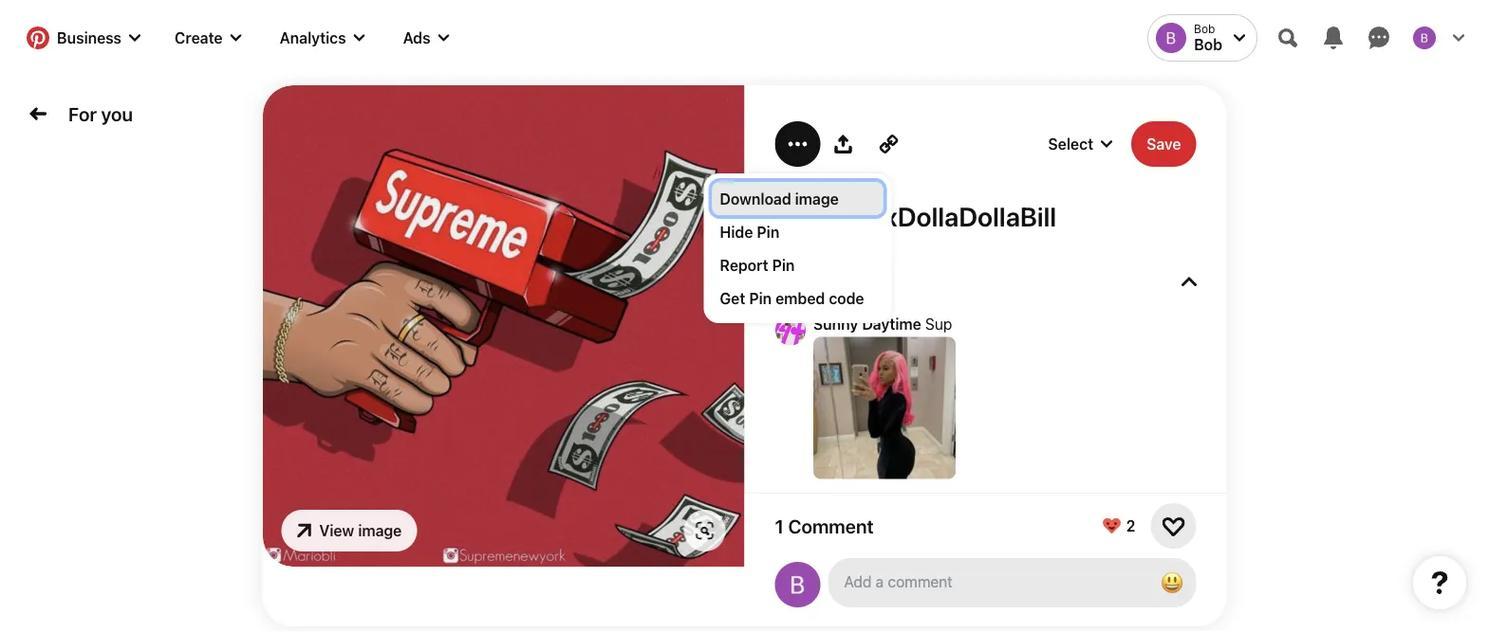 Task type: describe. For each thing, give the bounding box(es) containing it.
sunny daytime sup
[[813, 316, 952, 334]]

click to shop image
[[695, 522, 714, 541]]

sunny daytime image
[[775, 316, 805, 346]]

1 comment
[[775, 516, 874, 538]]

bob bob
[[1194, 22, 1222, 54]]

analytics button
[[264, 15, 380, 61]]

1
[[775, 516, 784, 538]]

save
[[1147, 135, 1181, 153]]

view image button
[[281, 511, 417, 552]]

b0bth3builder2k23 image
[[775, 563, 820, 608]]

hide pin
[[720, 223, 779, 241]]

image for view image
[[358, 522, 402, 540]]

save button
[[1131, 121, 1196, 167]]

reaction image
[[1162, 515, 1185, 538]]

bob inside bob bob
[[1194, 22, 1215, 36]]

daytime
[[862, 316, 921, 334]]

business button
[[15, 15, 152, 61]]

2 bob from the top
[[1194, 36, 1222, 54]]

embed
[[775, 289, 825, 307]]

comment
[[788, 516, 874, 538]]

primary navigation header navigation
[[11, 4, 1478, 72]]

create
[[175, 29, 223, 47]]

open link icon image
[[297, 524, 312, 539]]

download image menu item
[[712, 182, 883, 215]]

ads
[[403, 29, 430, 47]]

Add a comment field
[[845, 573, 1137, 591]]

image for download image
[[795, 190, 839, 208]]

view image
[[319, 522, 402, 540]]

business
[[57, 29, 121, 47]]

account switcher arrow icon image
[[1234, 32, 1245, 44]]

bob image
[[1413, 27, 1436, 49]]



Task type: vqa. For each thing, say whether or not it's contained in the screenshot.
the we
no



Task type: locate. For each thing, give the bounding box(es) containing it.
pin for get
[[749, 289, 772, 307]]

pin for report
[[772, 256, 795, 274]]

2 vertical spatial pin
[[749, 289, 772, 307]]

1 bob from the top
[[1194, 22, 1215, 36]]

comments
[[775, 270, 870, 293]]

bob image
[[1156, 23, 1186, 53]]

view
[[319, 522, 354, 540]]

pin for hide
[[757, 223, 779, 241]]

1 horizontal spatial image
[[795, 190, 839, 208]]

select
[[1048, 135, 1093, 153]]

download image
[[720, 190, 839, 208]]

business badge dropdown menu button image
[[129, 32, 140, 44]]

pin up get pin embed code
[[772, 256, 795, 274]]

view image link
[[281, 511, 417, 552]]

😃
[[1160, 570, 1183, 596]]

ads button
[[388, 15, 465, 61]]

expand icon image
[[1181, 274, 1196, 289]]

image inside button
[[358, 522, 402, 540]]

1 vertical spatial pin
[[772, 256, 795, 274]]

image inside menu item
[[795, 190, 839, 208]]

create button
[[159, 15, 257, 61]]

😃 button
[[828, 559, 1196, 608], [1153, 565, 1191, 603]]

hide
[[720, 223, 753, 241]]

download
[[720, 190, 791, 208]]

report
[[720, 256, 768, 274]]

sup
[[925, 316, 952, 334]]

2
[[1126, 518, 1136, 536]]

pin
[[757, 223, 779, 241], [772, 256, 795, 274], [749, 289, 772, 307]]

image
[[795, 190, 839, 208], [358, 522, 402, 540]]

image right download at the top
[[795, 190, 839, 208]]

bob
[[1194, 22, 1215, 36], [1194, 36, 1222, 54]]

for you button
[[61, 95, 140, 133]]

0 vertical spatial pin
[[757, 223, 779, 241]]

supremexdolladollabill link
[[775, 201, 1196, 233]]

0 vertical spatial image
[[795, 190, 839, 208]]

1 vertical spatial image
[[358, 522, 402, 540]]

code
[[829, 289, 864, 307]]

get pin embed code
[[720, 289, 864, 307]]

you
[[101, 103, 133, 125]]

https://i.pinimg.com/150x150/c9/c3/4d/c9c34d1c7064c7c259c11a51585d838e.jpg image
[[813, 337, 955, 480]]

pin right get
[[749, 289, 772, 307]]

for you
[[68, 103, 133, 125]]

for
[[68, 103, 97, 125]]

comments button
[[775, 270, 1196, 293]]

select button
[[987, 121, 1116, 167]]

analytics
[[280, 29, 346, 47]]

bob left account switcher arrow icon
[[1194, 36, 1222, 54]]

sunny
[[813, 316, 858, 334]]

0 horizontal spatial image
[[358, 522, 402, 540]]

report pin
[[720, 256, 795, 274]]

pinterest image
[[27, 27, 49, 49]]

pin right hide
[[757, 223, 779, 241]]

bob right bob image
[[1194, 22, 1215, 36]]

get
[[720, 289, 745, 307]]

supremexdolladollabill
[[775, 201, 1056, 233]]

select a board you want to save to image
[[1101, 139, 1112, 150]]

image right view
[[358, 522, 402, 540]]

sunny daytime link
[[813, 316, 921, 334]]



